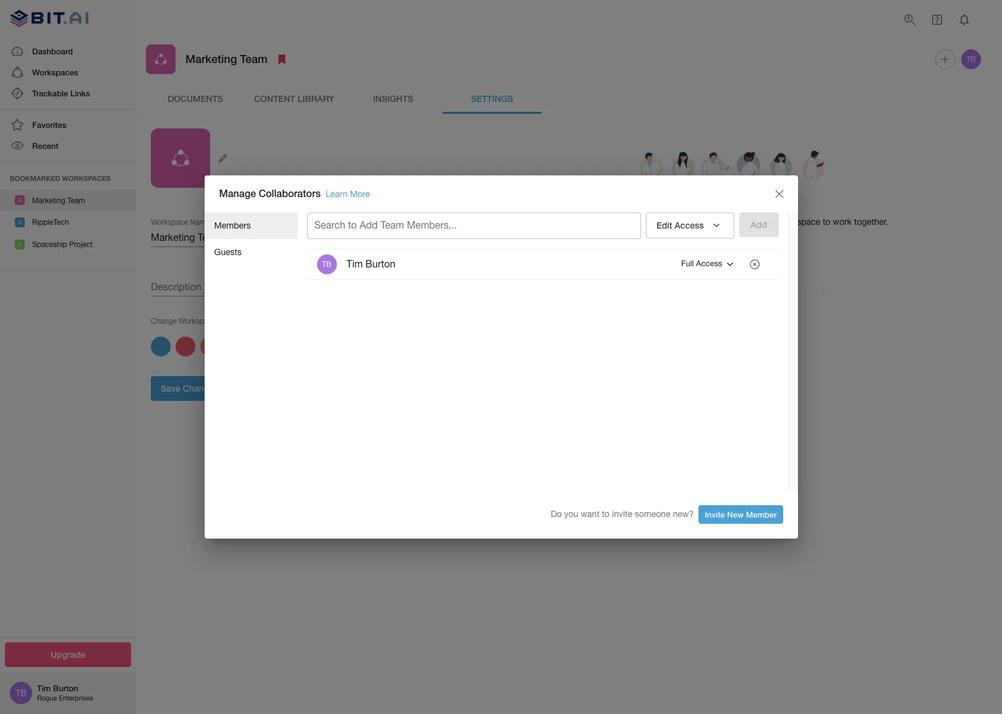 Task type: vqa. For each thing, say whether or not it's contained in the screenshot.
the Edit Collaborators
yes



Task type: locate. For each thing, give the bounding box(es) containing it.
0 vertical spatial team
[[240, 52, 267, 66]]

edit down the or
[[650, 246, 665, 256]]

1 vertical spatial marketing team
[[32, 196, 85, 205]]

documents link
[[146, 84, 245, 114]]

upgrade
[[51, 649, 85, 660]]

0 horizontal spatial team
[[67, 196, 85, 205]]

manage collaborators dialog
[[204, 175, 798, 539]]

content library
[[254, 93, 334, 104]]

0 vertical spatial access
[[675, 220, 704, 230]]

marketing team inside marketing team button
[[32, 196, 85, 205]]

marketing up documents
[[185, 52, 237, 66]]

more
[[350, 189, 370, 199]]

collaborators inside dialog
[[259, 188, 321, 199]]

recent button
[[0, 136, 136, 157]]

burton
[[366, 258, 395, 270], [53, 684, 78, 694]]

remove bookmark image
[[274, 52, 289, 67]]

to
[[752, 217, 759, 227], [823, 217, 830, 227], [348, 220, 357, 231], [602, 509, 610, 519]]

or
[[657, 217, 665, 227]]

edit
[[656, 220, 672, 230], [650, 246, 665, 256]]

edit inside button
[[656, 220, 672, 230]]

add left the or
[[639, 217, 655, 227]]

2 horizontal spatial tb
[[966, 55, 976, 64]]

1 vertical spatial tb
[[322, 260, 331, 269]]

2 vertical spatial tb
[[16, 689, 26, 699]]

insights
[[373, 93, 413, 104]]

edit inside button
[[650, 246, 665, 256]]

dashboard button
[[0, 41, 136, 62]]

0 horizontal spatial tb
[[16, 689, 26, 699]]

content
[[254, 93, 295, 104]]

tim
[[346, 258, 363, 270], [37, 684, 51, 694]]

collaborators inside button
[[668, 246, 722, 256]]

0 horizontal spatial marketing
[[32, 196, 65, 205]]

access
[[675, 220, 704, 230], [696, 259, 722, 268]]

library
[[298, 93, 334, 104]]

bookmarked workspaces
[[10, 174, 111, 182]]

collaborators left the learn
[[259, 188, 321, 199]]

1 vertical spatial team
[[67, 196, 85, 205]]

members
[[214, 220, 251, 230]]

marketing inside button
[[32, 196, 65, 205]]

collaborators up full access
[[668, 246, 722, 256]]

save changes
[[161, 383, 218, 394]]

tb inside manage collaborators dialog
[[322, 260, 331, 269]]

marketing team button
[[0, 189, 136, 211]]

1 horizontal spatial tb
[[322, 260, 331, 269]]

change
[[151, 317, 177, 326]]

do
[[551, 509, 562, 519]]

0 horizontal spatial add
[[360, 220, 378, 231]]

tab list containing documents
[[146, 84, 983, 114]]

burton up 'workspace description' text field
[[366, 258, 395, 270]]

edit for edit access
[[656, 220, 672, 230]]

tb
[[966, 55, 976, 64], [322, 260, 331, 269], [16, 689, 26, 699]]

tim inside tim burton rogue enterprises
[[37, 684, 51, 694]]

collaborators
[[699, 217, 749, 227]]

members button
[[204, 212, 297, 239]]

add
[[639, 217, 655, 227], [360, 220, 378, 231]]

0 horizontal spatial tim
[[37, 684, 51, 694]]

team
[[240, 52, 267, 66], [67, 196, 85, 205], [380, 220, 404, 231]]

project
[[69, 240, 93, 249]]

0 horizontal spatial marketing team
[[32, 196, 85, 205]]

team up rippletech button
[[67, 196, 85, 205]]

workspaces button
[[0, 62, 136, 83]]

guests
[[214, 247, 242, 257]]

1 vertical spatial access
[[696, 259, 722, 268]]

2 vertical spatial team
[[380, 220, 404, 231]]

edit up edit collaborators
[[656, 220, 672, 230]]

access up edit collaborators
[[675, 220, 704, 230]]

1 horizontal spatial marketing team
[[185, 52, 267, 66]]

access right full
[[696, 259, 722, 268]]

team left remove bookmark image
[[240, 52, 267, 66]]

someone
[[635, 509, 671, 519]]

1 horizontal spatial collaborators
[[668, 246, 722, 256]]

change workspace icon color
[[151, 317, 252, 326]]

1 vertical spatial marketing
[[32, 196, 65, 205]]

0 horizontal spatial burton
[[53, 684, 78, 694]]

search to add team members...
[[314, 220, 457, 231]]

collaborators
[[259, 188, 321, 199], [668, 246, 722, 256]]

1 vertical spatial burton
[[53, 684, 78, 694]]

0 horizontal spatial collaborators
[[259, 188, 321, 199]]

1 horizontal spatial marketing
[[185, 52, 237, 66]]

settings link
[[443, 84, 542, 114]]

1 vertical spatial edit
[[650, 246, 665, 256]]

marketing team
[[185, 52, 267, 66], [32, 196, 85, 205]]

tim up rogue
[[37, 684, 51, 694]]

marketing team down bookmarked workspaces
[[32, 196, 85, 205]]

1 vertical spatial tim
[[37, 684, 51, 694]]

dashboard
[[32, 46, 73, 56]]

tim for tim burton rogue enterprises
[[37, 684, 51, 694]]

marketing
[[185, 52, 237, 66], [32, 196, 65, 205]]

0 vertical spatial tb
[[966, 55, 976, 64]]

this
[[762, 217, 776, 227]]

team left members...
[[380, 220, 404, 231]]

marketing team up documents
[[185, 52, 267, 66]]

want
[[581, 509, 600, 519]]

0 vertical spatial collaborators
[[259, 188, 321, 199]]

burton inside tim burton rogue enterprises
[[53, 684, 78, 694]]

tim inside manage collaborators dialog
[[346, 258, 363, 270]]

0 vertical spatial marketing
[[185, 52, 237, 66]]

spaceship project
[[32, 240, 93, 249]]

add down the more
[[360, 220, 378, 231]]

0 vertical spatial burton
[[366, 258, 395, 270]]

trackable links button
[[0, 83, 136, 104]]

0 vertical spatial edit
[[656, 220, 672, 230]]

team inside button
[[67, 196, 85, 205]]

edit collaborators button
[[639, 238, 732, 265]]

1 vertical spatial collaborators
[[668, 246, 722, 256]]

documents
[[168, 93, 223, 104]]

tim up 'workspace description' text field
[[346, 258, 363, 270]]

favorites
[[32, 120, 66, 130]]

1 horizontal spatial team
[[240, 52, 267, 66]]

add or remove collaborators to this workspace to work together.
[[639, 217, 888, 227]]

burton inside manage collaborators dialog
[[366, 258, 395, 270]]

rogue
[[37, 695, 57, 702]]

tab list
[[146, 84, 983, 114]]

1 horizontal spatial burton
[[366, 258, 395, 270]]

workspaces
[[62, 174, 111, 182]]

2 horizontal spatial team
[[380, 220, 404, 231]]

burton up "enterprises"
[[53, 684, 78, 694]]

marketing up rippletech
[[32, 196, 65, 205]]

1 horizontal spatial tim
[[346, 258, 363, 270]]

edit for edit collaborators
[[650, 246, 665, 256]]

save changes button
[[151, 376, 228, 401]]

0 vertical spatial tim
[[346, 258, 363, 270]]



Task type: describe. For each thing, give the bounding box(es) containing it.
to right want
[[602, 509, 610, 519]]

to left work
[[823, 217, 830, 227]]

changes
[[183, 383, 218, 394]]

bookmarked
[[10, 174, 60, 182]]

1 horizontal spatial add
[[639, 217, 655, 227]]

trackable links
[[32, 88, 90, 98]]

save
[[161, 383, 180, 394]]

do you want to invite someone new?
[[551, 509, 694, 519]]

new
[[727, 510, 744, 520]]

add inside manage collaborators dialog
[[360, 220, 378, 231]]

enterprises
[[59, 695, 93, 702]]

links
[[70, 88, 90, 98]]

to left this
[[752, 217, 759, 227]]

work
[[833, 217, 852, 227]]

members...
[[407, 220, 457, 231]]

workspace
[[179, 317, 216, 326]]

full
[[681, 259, 694, 268]]

learn
[[326, 189, 348, 199]]

edit access
[[656, 220, 704, 230]]

collaborators for edit
[[668, 246, 722, 256]]

manage collaborators learn more
[[219, 188, 370, 199]]

guests button
[[204, 239, 297, 266]]

team inside manage collaborators dialog
[[380, 220, 404, 231]]

invite
[[705, 510, 725, 520]]

access for edit access
[[675, 220, 704, 230]]

settings
[[471, 93, 513, 104]]

insights link
[[344, 84, 443, 114]]

tim burton
[[346, 258, 395, 270]]

member
[[746, 510, 777, 520]]

tb inside button
[[966, 55, 976, 64]]

invite new member
[[705, 510, 777, 520]]

workspace
[[778, 217, 820, 227]]

spaceship project button
[[0, 233, 136, 256]]

full access button
[[678, 254, 740, 274]]

burton for tim burton rogue enterprises
[[53, 684, 78, 694]]

icon
[[218, 317, 232, 326]]

rippletech
[[32, 218, 69, 227]]

full access
[[681, 259, 722, 268]]

color
[[234, 317, 252, 326]]

trackable
[[32, 88, 68, 98]]

remove
[[668, 217, 696, 227]]

together.
[[854, 217, 888, 227]]

Workspace Name text field
[[151, 227, 559, 247]]

invite
[[612, 509, 632, 519]]

favorites button
[[0, 114, 136, 136]]

tim for tim burton
[[346, 258, 363, 270]]

access for full access
[[696, 259, 722, 268]]

tim burton rogue enterprises
[[37, 684, 93, 702]]

workspaces
[[32, 67, 78, 77]]

you
[[564, 509, 578, 519]]

new?
[[673, 509, 694, 519]]

to right search
[[348, 220, 357, 231]]

content library link
[[245, 84, 344, 114]]

manage
[[219, 188, 256, 199]]

rippletech button
[[0, 211, 136, 233]]

edit access button
[[646, 212, 734, 239]]

upgrade button
[[5, 643, 131, 668]]

spaceship
[[32, 240, 67, 249]]

search
[[314, 220, 345, 231]]

recent
[[32, 141, 59, 151]]

Workspace Description text field
[[151, 277, 559, 297]]

tb button
[[959, 48, 983, 71]]

0 vertical spatial marketing team
[[185, 52, 267, 66]]

edit collaborators
[[650, 246, 722, 256]]

learn more link
[[326, 189, 370, 199]]

burton for tim burton
[[366, 258, 395, 270]]

collaborators for manage
[[259, 188, 321, 199]]



